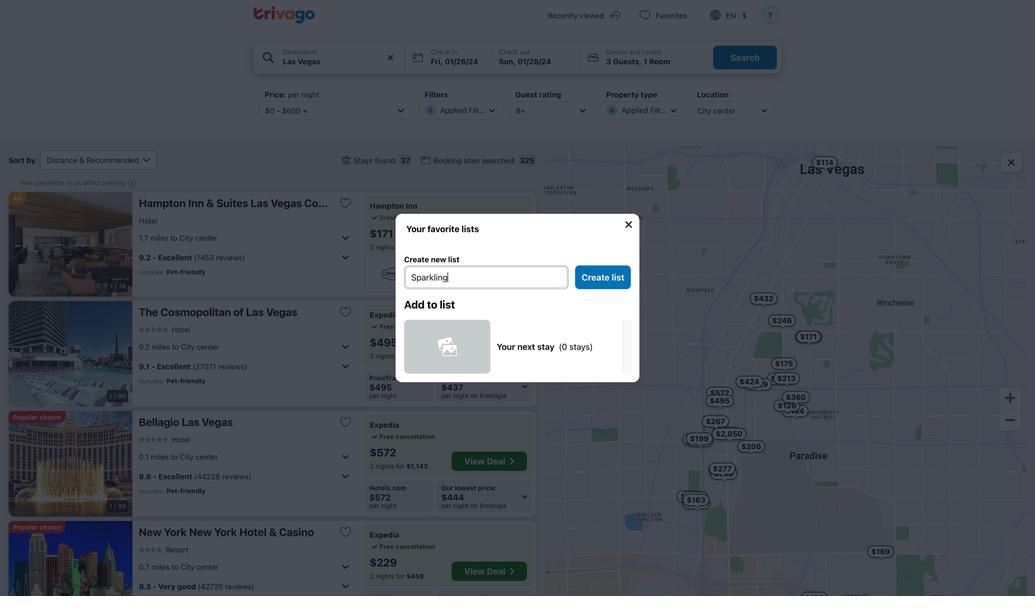 Task type: vqa. For each thing, say whether or not it's contained in the screenshot.
prices associated with Expedia • Featured
no



Task type: describe. For each thing, give the bounding box(es) containing it.
per inside our lowest price: $444 per night on prestigia
[[442, 502, 452, 510]]

pet- for hampton
[[167, 268, 180, 276]]

99 for the cosmopolitan of las vegas
[[118, 393, 126, 400]]

our for $495
[[442, 375, 454, 382]]

check in fri, 01/26/24
[[431, 48, 479, 66]]

bellagio las vegas button
[[139, 416, 331, 429]]

cancellation for $495
[[396, 323, 435, 331]]

includes: for the
[[139, 378, 164, 385]]

$495 button
[[706, 395, 734, 407]]

fri,
[[431, 57, 443, 66]]

on for $572
[[471, 502, 478, 510]]

applied for filters
[[440, 106, 467, 115]]

resort
[[166, 546, 189, 555]]

vegas inside 'button'
[[202, 416, 233, 429]]

0 horizontal spatial $171
[[370, 227, 393, 240]]

/ for hampton inn & suites las vegas convention center, nv
[[115, 283, 117, 290]]

$126 button
[[774, 400, 801, 412]]

us
[[74, 179, 81, 187]]

(27071
[[193, 362, 216, 371]]

included
[[410, 214, 436, 222]]

night inside pricetravel $495 per night
[[381, 392, 397, 400]]

1 / 74
[[110, 283, 126, 290]]

our for $572
[[442, 485, 454, 492]]

hotel button for bellagio
[[139, 435, 190, 445]]

inn inside button
[[188, 197, 204, 209]]

breakfast included
[[380, 214, 436, 222]]

$199 $206
[[690, 435, 762, 451]]

1 / 99 for the cosmopolitan of las vegas
[[109, 393, 126, 400]]

city for bellagio las vegas
[[180, 453, 194, 462]]

cancellation for $229
[[396, 543, 435, 551]]

how payments to us affect ranking button
[[19, 179, 139, 190]]

hotel up 1.7
[[139, 216, 157, 225]]

lowest for $572
[[455, 485, 476, 492]]

view deal button for $229
[[452, 562, 527, 582]]

- right $0 on the top left
[[277, 106, 280, 115]]

$206
[[742, 442, 762, 451]]

ad button
[[9, 192, 26, 205]]

$432
[[754, 294, 774, 303]]

guests
[[607, 48, 628, 56]]

3
[[607, 57, 611, 66]]

property
[[480, 214, 507, 222]]

$152 button
[[682, 492, 708, 504]]

popular choice button for bellagio las vegas
[[9, 411, 65, 424]]

$360 button
[[783, 392, 810, 404]]

our lowest price: $444 per night on prestigia
[[442, 485, 507, 510]]

deal for $229
[[487, 567, 506, 577]]

create for create list
[[582, 272, 610, 283]]

our lowest price: $437 per night on prestigia
[[442, 375, 507, 400]]

free cancellation button for $495
[[370, 322, 435, 332]]

location
[[697, 90, 729, 99]]

4 nights from the top
[[376, 573, 394, 581]]

hampton inn image
[[370, 267, 415, 282]]

viewed
[[580, 11, 605, 20]]

bellagio las vegas, (las vegas, usa) image
[[9, 411, 132, 517]]

0 horizontal spatial hampton inn
[[370, 202, 418, 211]]

1 inside guests and rooms 3 guests, 1 room
[[644, 57, 648, 66]]

view for $495
[[465, 347, 485, 357]]

2 nights for $1,143
[[370, 463, 428, 470]]

stay
[[538, 342, 555, 352]]

search
[[731, 53, 760, 63]]

1 horizontal spatial hampton inn
[[422, 263, 461, 271]]

new york new york hotel & casino button
[[139, 526, 331, 539]]

hotel button for hampton
[[139, 216, 157, 226]]

Create new list text field
[[404, 266, 569, 289]]

pay at the property button
[[439, 213, 507, 223]]

- for las
[[153, 472, 157, 481]]

$495 inside pricetravel $495 per night
[[369, 383, 392, 393]]

payments
[[35, 179, 64, 187]]

sort by
[[9, 156, 35, 165]]

1 for the cosmopolitan of las vegas
[[109, 393, 112, 400]]

favorite
[[428, 224, 460, 234]]

0.1
[[139, 453, 149, 462]]

sun,
[[499, 57, 516, 66]]

view for $572
[[465, 457, 485, 467]]

$199 button
[[687, 433, 713, 445]]

create list
[[582, 272, 625, 283]]

applied filters for property type
[[622, 106, 672, 115]]

$2,050
[[716, 430, 743, 439]]

add to list
[[404, 298, 455, 311]]

casino
[[279, 526, 314, 539]]

$424 button
[[736, 376, 764, 388]]

view deal button for $572
[[452, 452, 527, 471]]

cosmopolitan
[[161, 306, 231, 319]]

99 for bellagio las vegas
[[118, 503, 126, 511]]

excellent for the
[[157, 362, 191, 371]]

popular choice for new york new york hotel & casino
[[13, 524, 61, 532]]

includes: for hampton
[[139, 269, 164, 276]]

8.3 - very good (42725 reviews)
[[139, 583, 254, 591]]

+
[[303, 106, 308, 115]]

to inside how payments to us affect ranking "button"
[[66, 179, 72, 187]]

includes: for bellagio
[[139, 488, 164, 495]]

$572 button
[[707, 387, 734, 399]]

map region
[[545, 146, 1027, 597]]

$229 inside the $229 $360
[[749, 380, 768, 389]]

$267 button
[[702, 416, 729, 428]]

booking sites searched: 325
[[434, 156, 535, 165]]

city for the cosmopolitan of las vegas
[[181, 343, 195, 352]]

create list button
[[576, 266, 631, 289]]

reviews) for &
[[216, 253, 245, 262]]

view deal for $572
[[465, 457, 506, 467]]

1 2 from the top
[[370, 244, 374, 251]]

325
[[520, 156, 535, 165]]

2 hotel button from the top
[[139, 325, 190, 335]]

3 nights from the top
[[376, 463, 394, 470]]

0 horizontal spatial filters
[[425, 90, 448, 99]]

prestigia for $495
[[480, 392, 507, 400]]

1 / 99 for bellagio las vegas
[[109, 503, 126, 511]]

pet- for the
[[167, 378, 180, 385]]

1 expect from the left
[[422, 278, 443, 285]]

2 for from the top
[[396, 353, 405, 360]]

center down location
[[714, 106, 736, 115]]

your next stay image
[[404, 320, 491, 374]]

the cosmopolitan of las vegas
[[139, 306, 298, 319]]

sort
[[9, 156, 25, 165]]

8.8 - excellent (44228 reviews)
[[139, 472, 251, 481]]

1 vertical spatial vegas
[[266, 306, 298, 319]]

$168 button
[[796, 331, 822, 343]]

2 york from the left
[[214, 526, 237, 539]]

- for york
[[153, 583, 157, 591]]

hampton inn & suites las vegas convention center, nv button
[[139, 197, 418, 210]]

filters for filters
[[469, 106, 490, 115]]

1 for hampton inn & suites las vegas convention center, nv
[[110, 283, 113, 290]]

list for create new list
[[448, 255, 460, 264]]

4 2 from the top
[[370, 573, 374, 581]]

0.1 miles to city center button
[[139, 449, 352, 466]]

convention
[[304, 197, 362, 209]]

excellent for bellagio
[[158, 472, 192, 481]]

9.1 - excellent (27071 reviews)
[[139, 362, 247, 371]]

hotels.com $572 per night
[[369, 485, 407, 510]]

hotel up 0.7 miles to city center button at the left bottom
[[240, 526, 267, 539]]

list for add to list
[[440, 298, 455, 311]]

check for sun,
[[499, 48, 518, 56]]

$572 inside hotels.com $572 per night
[[369, 493, 391, 503]]

pay
[[448, 214, 459, 222]]

center for bellagio las vegas
[[196, 453, 218, 462]]

property type
[[606, 90, 658, 99]]

pricetravel $495 per night
[[369, 375, 405, 400]]

new
[[431, 255, 446, 264]]

bellagio
[[139, 416, 179, 429]]

$459
[[407, 573, 424, 581]]

sites
[[464, 156, 480, 165]]

$740 button
[[711, 468, 738, 480]]

$192 button
[[683, 434, 709, 446]]

filters for property type
[[651, 106, 672, 115]]

at
[[461, 214, 467, 222]]

$495 for $495
[[370, 336, 398, 349]]

found:
[[375, 156, 397, 165]]

expedia free cancellation for $495
[[370, 311, 435, 331]]

1 for bellagio las vegas
[[109, 503, 112, 511]]

your for your next stay (0 stays)
[[497, 342, 516, 352]]

guests,
[[613, 57, 642, 66]]

0.7
[[139, 563, 149, 572]]

$437
[[442, 383, 464, 393]]

on for $495
[[471, 392, 478, 400]]

/ for the cosmopolitan of las vegas
[[114, 393, 116, 400]]

how
[[19, 179, 33, 187]]

$169
[[872, 548, 891, 557]]

reviews) for of
[[218, 362, 247, 371]]

0.7 miles to city center
[[139, 563, 219, 572]]



Task type: locate. For each thing, give the bounding box(es) containing it.
2 up hampton inn image
[[370, 244, 374, 251]]

hampton up breakfast
[[370, 202, 404, 211]]

9.2 - excellent (1453 reviews)
[[139, 253, 245, 262]]

3 includes: pet-friendly from the top
[[139, 488, 206, 495]]

filters
[[425, 90, 448, 99], [469, 106, 490, 115], [651, 106, 672, 115]]

0 vertical spatial cancellation
[[396, 323, 435, 331]]

cancellation for $572
[[396, 433, 435, 441]]

center up (1453 at the top left of page
[[195, 234, 218, 242]]

the
[[469, 214, 479, 222]]

per inside hotels.com $572 per night
[[369, 502, 380, 510]]

2 nights for for $495
[[370, 353, 407, 360]]

pet- for bellagio
[[167, 488, 180, 495]]

lowest up $444
[[455, 485, 476, 492]]

3 view from the top
[[465, 567, 485, 577]]

1 cancellation from the top
[[396, 323, 435, 331]]

view for $229
[[465, 567, 485, 577]]

the
[[139, 306, 158, 319]]

hotel up 0.2 miles to city center
[[172, 325, 190, 334]]

3 hotel button from the top
[[139, 435, 190, 445]]

$495 inside "$495 $184"
[[710, 397, 730, 406]]

night
[[302, 90, 319, 99], [381, 392, 397, 400], [453, 392, 469, 400], [381, 502, 397, 510], [453, 502, 469, 510]]

$572 inside button
[[711, 389, 730, 398]]

1 99 from the top
[[118, 393, 126, 400]]

0.1 miles to city center
[[139, 453, 218, 462]]

2 cancellation from the top
[[396, 433, 435, 441]]

room
[[649, 57, 671, 66]]

includes: pet-friendly for hampton
[[139, 268, 206, 276]]

resort button
[[139, 545, 189, 555]]

2 pet- from the top
[[167, 378, 180, 385]]

1 horizontal spatial applied
[[622, 106, 649, 115]]

for up pricetravel
[[396, 353, 405, 360]]

2 1 / 99 from the top
[[109, 503, 126, 511]]

las inside the cosmopolitan of las vegas button
[[246, 306, 264, 319]]

3 2 from the top
[[370, 463, 374, 470]]

3 view deal from the top
[[465, 567, 506, 577]]

applied down 01/26/24
[[440, 106, 467, 115]]

the cosmopolitan of las vegas button
[[139, 306, 331, 319]]

1 applied filters from the left
[[440, 106, 490, 115]]

lowest inside our lowest price: $444 per night on prestigia
[[455, 485, 476, 492]]

2 vertical spatial cancellation
[[396, 543, 435, 551]]

applied filters for filters
[[440, 106, 490, 115]]

0 vertical spatial expedia
[[370, 311, 399, 320]]

inn left suites
[[188, 197, 204, 209]]

t
[[768, 11, 773, 20]]

1 view deal from the top
[[465, 347, 506, 357]]

nights left '$459'
[[376, 573, 394, 581]]

reviews) down 0.2 miles to city center button
[[218, 362, 247, 371]]

$572 up $267
[[711, 389, 730, 398]]

0 horizontal spatial create
[[404, 255, 429, 264]]

0 vertical spatial includes:
[[139, 269, 164, 276]]

miles for bellagio
[[151, 453, 169, 462]]

searched:
[[482, 156, 516, 165]]

$184 button
[[782, 406, 809, 417]]

2
[[370, 244, 374, 251], [370, 353, 374, 360], [370, 463, 374, 470], [370, 573, 374, 581]]

1 vertical spatial las
[[246, 306, 264, 319]]

- right 8.3
[[153, 583, 157, 591]]

hampton up the 1.7 miles to city center
[[139, 197, 186, 209]]

1 vertical spatial deal
[[487, 457, 506, 467]]

check for fri,
[[431, 48, 450, 56]]

night inside our lowest price: $437 per night on prestigia
[[453, 392, 469, 400]]

1 horizontal spatial check
[[499, 48, 518, 56]]

1 vertical spatial lowest
[[455, 485, 476, 492]]

2 view from the top
[[465, 457, 485, 467]]

per inside our lowest price: $437 per night on prestigia
[[442, 392, 452, 400]]

2 free from the top
[[380, 433, 394, 441]]

vegas up 0.1 miles to city center button
[[202, 416, 233, 429]]

2 vertical spatial deal
[[487, 567, 506, 577]]

to for the cosmopolitan of las vegas
[[172, 343, 179, 352]]

1 view from the top
[[465, 347, 485, 357]]

1 vertical spatial price:
[[478, 485, 497, 492]]

free cancellation button for $572
[[370, 432, 435, 442]]

1 deal from the top
[[487, 347, 506, 357]]

$495 down pricetravel
[[369, 383, 392, 393]]

create for create new list
[[404, 255, 429, 264]]

price: for $572
[[478, 485, 497, 492]]

- for cosmopolitan
[[151, 362, 155, 371]]

prestigia inside our lowest price: $437 per night on prestigia
[[480, 392, 507, 400]]

vegas left convention
[[271, 197, 302, 209]]

miles right 1.7
[[150, 234, 169, 242]]

$184
[[786, 407, 805, 416]]

expect down create new list
[[422, 278, 443, 285]]

1 prestigia from the top
[[480, 392, 507, 400]]

1 vertical spatial pet-
[[167, 378, 180, 385]]

1 expedia free cancellation from the top
[[370, 311, 435, 331]]

2 applied filters from the left
[[622, 106, 672, 115]]

price:
[[478, 375, 497, 382], [478, 485, 497, 492]]

- for inn
[[153, 253, 156, 262]]

3 friendly from the top
[[180, 488, 206, 495]]

deal for $572
[[487, 457, 506, 467]]

choice for new york new york hotel & casino
[[40, 524, 61, 532]]

$163 button
[[683, 495, 710, 506]]

2 our from the top
[[442, 485, 454, 492]]

1 lowest from the top
[[455, 375, 476, 382]]

1 price: from the top
[[478, 375, 497, 382]]

applied
[[440, 106, 467, 115], [622, 106, 649, 115]]

1 pet- from the top
[[167, 268, 180, 276]]

1 view deal button from the top
[[452, 342, 527, 361]]

1 vertical spatial hampton inn
[[422, 263, 461, 271]]

york up 0.7 miles to city center button at the left bottom
[[214, 526, 237, 539]]

3 expedia free cancellation from the top
[[370, 531, 435, 551]]

0 vertical spatial 1 / 99
[[109, 393, 126, 400]]

2 vertical spatial free cancellation button
[[370, 542, 435, 552]]

lowest up "$437"
[[455, 375, 476, 382]]

price: inside our lowest price: $444 per night on prestigia
[[478, 485, 497, 492]]

2 horizontal spatial hampton
[[422, 263, 449, 271]]

1 expedia from the top
[[370, 311, 399, 320]]

1 1 / 99 from the top
[[109, 393, 126, 400]]

lowest
[[455, 375, 476, 382], [455, 485, 476, 492]]

booking
[[434, 156, 462, 165]]

our up $444
[[442, 485, 454, 492]]

choice for bellagio las vegas
[[40, 414, 61, 421]]

favorites link
[[630, 0, 701, 30]]

$229 button
[[745, 379, 772, 391], [713, 427, 740, 439], [709, 464, 736, 476], [677, 491, 704, 503]]

hampton inside button
[[139, 197, 186, 209]]

1 vertical spatial cancellation
[[396, 433, 435, 441]]

0 vertical spatial includes: pet-friendly
[[139, 268, 206, 276]]

vegas right of
[[266, 306, 298, 319]]

2 popular choice button from the top
[[9, 522, 65, 534]]

0 horizontal spatial york
[[164, 526, 187, 539]]

new york new york hotel & casino
[[139, 526, 314, 539]]

2 vertical spatial /
[[114, 503, 116, 511]]

search button
[[714, 46, 777, 69]]

0 horizontal spatial &
[[206, 197, 214, 209]]

2 vertical spatial free
[[380, 543, 394, 551]]

1 on from the top
[[471, 392, 478, 400]]

excellent down 0.1 miles to city center
[[158, 472, 192, 481]]

1 choice from the top
[[40, 414, 61, 421]]

popular for new york new york hotel & casino
[[13, 524, 38, 532]]

0 vertical spatial create
[[404, 255, 429, 264]]

view deal for $229
[[465, 567, 506, 577]]

on inside our lowest price: $444 per night on prestigia
[[471, 502, 478, 510]]

0 vertical spatial friendly
[[180, 268, 206, 276]]

1 free cancellation button from the top
[[370, 322, 435, 332]]

for left '$459'
[[396, 573, 405, 581]]

(44228
[[194, 472, 220, 481]]

3 for from the top
[[396, 463, 405, 470]]

0 vertical spatial las
[[251, 197, 269, 209]]

1 2 nights for from the top
[[370, 244, 407, 251]]

center for new york new york hotel & casino
[[197, 563, 219, 572]]

$229
[[749, 380, 768, 389], [716, 429, 736, 438], [713, 465, 733, 474], [681, 493, 701, 501], [370, 557, 397, 569]]

1 vertical spatial view deal button
[[452, 452, 527, 471]]

center up "(42725"
[[197, 563, 219, 572]]

2 popular from the top
[[13, 524, 38, 532]]

$424
[[740, 378, 760, 386]]

1 check from the left
[[431, 48, 450, 56]]

2 on from the top
[[471, 502, 478, 510]]

0 vertical spatial price:
[[478, 375, 497, 382]]

free for $572
[[380, 433, 394, 441]]

3 cancellation from the top
[[396, 543, 435, 551]]

view deal for $495
[[465, 347, 506, 357]]

includes: pet-friendly down 9.1 - excellent (27071 reviews)
[[139, 378, 206, 385]]

reviews) down 0.7 miles to city center button at the left bottom
[[225, 583, 254, 591]]

1 nights from the top
[[376, 244, 394, 251]]

new
[[139, 526, 162, 539], [189, 526, 212, 539]]

0 vertical spatial popular
[[13, 414, 38, 421]]

2 99 from the top
[[118, 503, 126, 511]]

center up (27071
[[197, 343, 219, 352]]

0 vertical spatial view deal button
[[452, 342, 527, 361]]

cancellation down add
[[396, 323, 435, 331]]

to
[[66, 179, 72, 187], [171, 234, 178, 242], [427, 298, 438, 311], [172, 343, 179, 352], [171, 453, 178, 462], [172, 563, 179, 572]]

night inside hotels.com $572 per night
[[381, 502, 397, 510]]

las inside bellagio las vegas 'button'
[[182, 416, 200, 429]]

includes: pet-friendly for bellagio
[[139, 488, 206, 495]]

1.7
[[139, 234, 148, 242]]

type
[[641, 90, 658, 99]]

bellagio las vegas
[[139, 416, 233, 429]]

0 vertical spatial list
[[448, 255, 460, 264]]

to for hampton inn & suites las vegas convention center, nv
[[171, 234, 178, 242]]

0 vertical spatial choice
[[40, 414, 61, 421]]

1 vertical spatial list
[[612, 272, 625, 283]]

includes: down 8.8
[[139, 488, 164, 495]]

2 free cancellation button from the top
[[370, 432, 435, 442]]

0 vertical spatial our
[[442, 375, 454, 382]]

las inside hampton inn & suites las vegas convention center, nv button
[[251, 197, 269, 209]]

nights up hampton inn image
[[376, 244, 394, 251]]

in
[[452, 48, 457, 56]]

1 popular choice from the top
[[13, 414, 61, 421]]

add
[[404, 298, 425, 311]]

reviews) down 1.7 miles to city center button at the left top of the page
[[216, 253, 245, 262]]

night inside our lowest price: $444 per night on prestigia
[[453, 502, 469, 510]]

37
[[401, 156, 410, 165]]

$171 inside button
[[800, 333, 818, 341]]

2 up the hotels.com
[[370, 463, 374, 470]]

2 left '$459'
[[370, 573, 374, 581]]

/ for bellagio las vegas
[[114, 503, 116, 511]]

0 horizontal spatial applied
[[440, 106, 467, 115]]

1 horizontal spatial expect
[[466, 278, 487, 285]]

friendly for las
[[180, 378, 206, 385]]

01/26/24
[[445, 57, 479, 66]]

hotel button up 1.7
[[139, 216, 157, 226]]

guest
[[516, 90, 538, 99]]

1 vertical spatial includes: pet-friendly
[[139, 378, 206, 385]]

to up 8.8 - excellent (44228 reviews)
[[171, 453, 178, 462]]

expedia
[[370, 311, 399, 320], [370, 421, 399, 430], [370, 531, 399, 540]]

stays found: 37
[[354, 156, 410, 165]]

includes: pet-friendly
[[139, 268, 206, 276], [139, 378, 206, 385], [139, 488, 206, 495]]

0 horizontal spatial your
[[407, 224, 426, 234]]

friendly down 8.8 - excellent (44228 reviews)
[[180, 488, 206, 495]]

city for new york new york hotel & casino
[[181, 563, 194, 572]]

2 vertical spatial hotel button
[[139, 435, 190, 445]]

2 new from the left
[[189, 526, 212, 539]]

3 expedia from the top
[[370, 531, 399, 540]]

pet-
[[167, 268, 180, 276], [167, 378, 180, 385], [167, 488, 180, 495]]

en · $ button
[[701, 0, 760, 30]]

3 free cancellation button from the top
[[370, 542, 435, 552]]

1 vertical spatial on
[[471, 502, 478, 510]]

$213 button
[[774, 373, 800, 385]]

1 vertical spatial create
[[582, 272, 610, 283]]

your next stay (0 stays)
[[497, 342, 593, 352]]

to inside 0.7 miles to city center button
[[172, 563, 179, 572]]

your for your favorite lists
[[407, 224, 426, 234]]

to up 9.2 - excellent (1453 reviews)
[[171, 234, 178, 242]]

1 hotel button from the top
[[139, 216, 157, 226]]

1 for from the top
[[396, 244, 405, 251]]

3 deal from the top
[[487, 567, 506, 577]]

filters down fri,
[[425, 90, 448, 99]]

your down the included
[[407, 224, 426, 234]]

3 pet- from the top
[[167, 488, 180, 495]]

2 vertical spatial vegas
[[202, 416, 233, 429]]

new up 0.7 miles to city center at the left bottom
[[189, 526, 212, 539]]

1 vertical spatial popular
[[13, 524, 38, 532]]

0 vertical spatial your
[[407, 224, 426, 234]]

to left us
[[66, 179, 72, 187]]

friendly down 9.1 - excellent (27071 reviews)
[[180, 378, 206, 385]]

0 horizontal spatial check
[[431, 48, 450, 56]]

1 york from the left
[[164, 526, 187, 539]]

2 expect from the left
[[466, 278, 487, 285]]

city for hampton inn & suites las vegas convention center, nv
[[180, 234, 193, 242]]

2 vertical spatial expedia
[[370, 531, 399, 540]]

74
[[119, 283, 126, 290]]

city up 9.1 - excellent (27071 reviews)
[[181, 343, 195, 352]]

ad
[[13, 195, 22, 202]]

excellent down the 1.7 miles to city center
[[158, 253, 192, 262]]

excellent for hampton
[[158, 253, 192, 262]]

expedia free cancellation up the 2 nights for $459
[[370, 531, 435, 551]]

1 horizontal spatial inn
[[406, 202, 418, 211]]

check inside check out sun, 01/28/24
[[499, 48, 518, 56]]

includes: pet-friendly down 9.2 - excellent (1453 reviews)
[[139, 268, 206, 276]]

expect left "hilton."
[[466, 278, 487, 285]]

check up fri,
[[431, 48, 450, 56]]

0 vertical spatial view deal
[[465, 347, 506, 357]]

2 applied from the left
[[622, 106, 649, 115]]

on inside our lowest price: $437 per night on prestigia
[[471, 392, 478, 400]]

popular
[[13, 414, 38, 421], [13, 524, 38, 532]]

1 new from the left
[[139, 526, 162, 539]]

includes: pet-friendly down 8.8 - excellent (44228 reviews)
[[139, 488, 206, 495]]

city up good
[[181, 563, 194, 572]]

0 vertical spatial hotel button
[[139, 216, 157, 226]]

2 friendly from the top
[[180, 378, 206, 385]]

0 vertical spatial expedia free cancellation
[[370, 311, 435, 331]]

1 horizontal spatial new
[[189, 526, 212, 539]]

$171
[[370, 227, 393, 240], [800, 333, 818, 341]]

reviews) for vegas
[[222, 472, 251, 481]]

2 deal from the top
[[487, 457, 506, 467]]

popular choice for bellagio las vegas
[[13, 414, 61, 421]]

1 vertical spatial $171
[[800, 333, 818, 341]]

1 vertical spatial free cancellation button
[[370, 432, 435, 442]]

prestigia inside our lowest price: $444 per night on prestigia
[[480, 502, 507, 510]]

1 vertical spatial &
[[269, 526, 277, 539]]

ranking
[[103, 179, 125, 187]]

on
[[471, 392, 478, 400], [471, 502, 478, 510]]

$114
[[816, 158, 834, 167]]

applied filters down 01/26/24
[[440, 106, 490, 115]]

/
[[115, 283, 117, 290], [114, 393, 116, 400], [114, 503, 116, 511]]

recently
[[548, 11, 578, 20]]

1 includes: pet-friendly from the top
[[139, 268, 206, 276]]

center for hampton inn & suites las vegas convention center, nv
[[195, 234, 218, 242]]

$495 for $495 $184
[[710, 397, 730, 406]]

expedia for $572
[[370, 421, 399, 430]]

prestigia for $572
[[480, 502, 507, 510]]

for up hampton inn image
[[396, 244, 405, 251]]

2 includes: from the top
[[139, 378, 164, 385]]

las right of
[[246, 306, 264, 319]]

to right add
[[427, 298, 438, 311]]

1 horizontal spatial applied filters
[[622, 106, 672, 115]]

popular choice button for new york new york hotel & casino
[[9, 522, 65, 534]]

2 price: from the top
[[478, 485, 497, 492]]

applied filters down type
[[622, 106, 672, 115]]

pet- down 9.2 - excellent (1453 reviews)
[[167, 268, 180, 276]]

2 vertical spatial las
[[182, 416, 200, 429]]

$168
[[800, 333, 818, 341]]

1.7 miles to city center button
[[139, 229, 352, 247]]

$210 button
[[687, 435, 713, 447]]

$360
[[786, 393, 806, 402]]

1 popular from the top
[[13, 414, 38, 421]]

our inside our lowest price: $437 per night on prestigia
[[442, 375, 454, 382]]

2 vertical spatial list
[[440, 298, 455, 311]]

friendly down 9.2 - excellent (1453 reviews)
[[180, 268, 206, 276]]

hotel button up 0.2 miles to city center
[[139, 325, 190, 335]]

$175 button
[[772, 358, 797, 370]]

free cancellation button up the 2 nights for $459
[[370, 542, 435, 552]]

expedia free cancellation up 2 nights for $1,143
[[370, 421, 435, 441]]

stays)
[[570, 342, 593, 352]]

1 our from the top
[[442, 375, 454, 382]]

2 check from the left
[[499, 48, 518, 56]]

to for bellagio las vegas
[[171, 453, 178, 462]]

$277 button
[[709, 463, 736, 475]]

view deal button for $495
[[452, 342, 527, 361]]

miles for hampton
[[150, 234, 169, 242]]

4
[[610, 107, 615, 114]]

$
[[743, 11, 747, 20]]

trivago logo image
[[254, 6, 315, 24]]

2 vertical spatial includes: pet-friendly
[[139, 488, 206, 495]]

2 prestigia from the top
[[480, 502, 507, 510]]

2 vertical spatial view
[[465, 567, 485, 577]]

miles right 0.7
[[151, 563, 170, 572]]

0 vertical spatial free cancellation button
[[370, 322, 435, 332]]

lowest inside our lowest price: $437 per night on prestigia
[[455, 375, 476, 382]]

1 vertical spatial 2 nights for
[[370, 353, 407, 360]]

1 vertical spatial expedia free cancellation
[[370, 421, 435, 441]]

1 horizontal spatial hampton
[[370, 202, 404, 211]]

the cosmopolitan of las vegas, (las vegas, usa) image
[[9, 301, 132, 407]]

0 vertical spatial vegas
[[271, 197, 302, 209]]

0 vertical spatial /
[[115, 283, 117, 290]]

0 vertical spatial deal
[[487, 347, 506, 357]]

expedia for $229
[[370, 531, 399, 540]]

hampton inn
[[370, 202, 418, 211], [422, 263, 461, 271]]

8+
[[516, 106, 526, 115]]

0 vertical spatial &
[[206, 197, 214, 209]]

0 vertical spatial $495
[[370, 336, 398, 349]]

good
[[177, 583, 196, 591]]

1 horizontal spatial york
[[214, 526, 237, 539]]

center for the cosmopolitan of las vegas
[[197, 343, 219, 352]]

1 horizontal spatial &
[[269, 526, 277, 539]]

miles for new
[[151, 563, 170, 572]]

2 view deal from the top
[[465, 457, 506, 467]]

2 nights for for $171
[[370, 244, 407, 251]]

new york new york hotel & casino, (las vegas, usa) image
[[9, 522, 132, 597]]

2 vertical spatial $495
[[710, 397, 730, 406]]

expedia free cancellation down hampton inn image
[[370, 311, 435, 331]]

2 choice from the top
[[40, 524, 61, 532]]

city up 8.8 - excellent (44228 reviews)
[[180, 453, 194, 462]]

$354
[[771, 375, 791, 384]]

0 vertical spatial popular choice
[[13, 414, 61, 421]]

free up pricetravel
[[380, 323, 394, 331]]

check inside check in fri, 01/26/24
[[431, 48, 450, 56]]

2 includes: pet-friendly from the top
[[139, 378, 206, 385]]

2 vertical spatial friendly
[[180, 488, 206, 495]]

to for new york new york hotel & casino
[[172, 563, 179, 572]]

nights up pricetravel
[[376, 353, 394, 360]]

hampton inn & suites las vegas convention center, nv
[[139, 197, 418, 209]]

price:
[[265, 90, 286, 99]]

popular for bellagio las vegas
[[13, 414, 38, 421]]

·
[[738, 11, 741, 20]]

4 for from the top
[[396, 573, 405, 581]]

2 lowest from the top
[[455, 485, 476, 492]]

0 vertical spatial $171
[[370, 227, 393, 240]]

city down location
[[698, 106, 712, 115]]

1 free from the top
[[380, 323, 394, 331]]

expedia left add
[[370, 311, 399, 320]]

free cancellation button up 2 nights for $1,143
[[370, 432, 435, 442]]

1 applied from the left
[[440, 106, 467, 115]]

las right suites
[[251, 197, 269, 209]]

0 vertical spatial lowest
[[455, 375, 476, 382]]

miles for the
[[152, 343, 170, 352]]

1 includes: from the top
[[139, 269, 164, 276]]

miles right 0.2
[[152, 343, 170, 352]]

1 vertical spatial excellent
[[157, 362, 191, 371]]

1 vertical spatial includes:
[[139, 378, 164, 385]]

hotel up 0.1 miles to city center
[[172, 436, 190, 444]]

york up resort
[[164, 526, 187, 539]]

2 horizontal spatial filters
[[651, 106, 672, 115]]

$354 button
[[767, 373, 795, 385]]

cancellation up $1,143
[[396, 433, 435, 441]]

(1453
[[194, 253, 214, 262]]

2 vertical spatial $572
[[369, 493, 391, 503]]

your left "next"
[[497, 342, 516, 352]]

- right 9.1
[[151, 362, 155, 371]]

applied down property type
[[622, 106, 649, 115]]

create inside create list button
[[582, 272, 610, 283]]

deal for $495
[[487, 347, 506, 357]]

1 friendly from the top
[[180, 268, 206, 276]]

for left $1,143
[[396, 463, 405, 470]]

free up the 2 nights for $459
[[380, 543, 394, 551]]

2 popular choice from the top
[[13, 524, 61, 532]]

1 vertical spatial 1 / 99
[[109, 503, 126, 511]]

free cancellation button for $229
[[370, 542, 435, 552]]

on right $444
[[471, 502, 478, 510]]

to inside 1.7 miles to city center button
[[171, 234, 178, 242]]

lowest for $495
[[455, 375, 476, 382]]

2 vertical spatial view deal button
[[452, 562, 527, 582]]

3 includes: from the top
[[139, 488, 164, 495]]

$444
[[442, 493, 464, 503]]

expedia for $495
[[370, 311, 399, 320]]

friendly for suites
[[180, 268, 206, 276]]

price: inside our lowest price: $437 per night on prestigia
[[478, 375, 497, 382]]

expedia down hotels.com $572 per night
[[370, 531, 399, 540]]

create new list
[[404, 255, 460, 264]]

las right bellagio at the bottom left of the page
[[182, 416, 200, 429]]

$209 button
[[683, 498, 711, 510]]

hampton inn & suites las vegas convention center, nv, (las vegas, usa) image
[[9, 192, 132, 297]]

1 vertical spatial $572
[[370, 446, 396, 459]]

your
[[407, 224, 426, 234], [497, 342, 516, 352]]

expedia free cancellation for $572
[[370, 421, 435, 441]]

2 2 nights for from the top
[[370, 353, 407, 360]]

$572
[[711, 389, 730, 398], [370, 446, 396, 459], [369, 493, 391, 503]]

(42725
[[198, 583, 223, 591]]

excellent down 0.2 miles to city center
[[157, 362, 191, 371]]

free for $229
[[380, 543, 394, 551]]

2 nights from the top
[[376, 353, 394, 360]]

1 vertical spatial free
[[380, 433, 394, 441]]

hotel button down bellagio at the bottom left of the page
[[139, 435, 190, 445]]

2 vertical spatial expedia free cancellation
[[370, 531, 435, 551]]

3 view deal button from the top
[[452, 562, 527, 582]]

$572 up 2 nights for $1,143
[[370, 446, 396, 459]]

2 expedia from the top
[[370, 421, 399, 430]]

2 horizontal spatial inn
[[451, 263, 461, 271]]

2 vertical spatial view deal
[[465, 567, 506, 577]]

1 vertical spatial popular choice button
[[9, 522, 65, 534]]

1 vertical spatial 99
[[118, 503, 126, 511]]

2 nights for up pricetravel
[[370, 353, 407, 360]]

on right "$437"
[[471, 392, 478, 400]]

1 vertical spatial popular choice
[[13, 524, 61, 532]]

excellent
[[158, 253, 192, 262], [157, 362, 191, 371], [158, 472, 192, 481]]

to inside 0.2 miles to city center button
[[172, 343, 179, 352]]

applied for property type
[[622, 106, 649, 115]]

hampton inn up breakfast
[[370, 202, 418, 211]]

per inside pricetravel $495 per night
[[369, 392, 380, 400]]

-
[[277, 106, 280, 115], [153, 253, 156, 262], [151, 362, 155, 371], [153, 472, 157, 481], [153, 583, 157, 591]]

2 expedia free cancellation from the top
[[370, 421, 435, 441]]

to up 9.1 - excellent (27071 reviews)
[[172, 343, 179, 352]]

8.8
[[139, 472, 151, 481]]

$495 $184
[[710, 397, 805, 416]]

list inside button
[[612, 272, 625, 283]]

2 up pricetravel
[[370, 353, 374, 360]]

to inside 0.1 miles to city center button
[[171, 453, 178, 462]]

prestigia right $444
[[480, 502, 507, 510]]

0 vertical spatial prestigia
[[480, 392, 507, 400]]

includes: pet-friendly for the
[[139, 378, 206, 385]]

9.1
[[139, 362, 150, 371]]

2 view deal button from the top
[[452, 452, 527, 471]]

$495 up pricetravel
[[370, 336, 398, 349]]

price: for $495
[[478, 375, 497, 382]]

recently viewed
[[548, 11, 605, 20]]

hotels.com
[[369, 485, 407, 492]]

2 2 from the top
[[370, 353, 374, 360]]

vegas
[[271, 197, 302, 209], [266, 306, 298, 319], [202, 416, 233, 429]]

0 horizontal spatial new
[[139, 526, 162, 539]]

& left the casino
[[269, 526, 277, 539]]

3 free from the top
[[380, 543, 394, 551]]

expedia free cancellation for $229
[[370, 531, 435, 551]]

our up "$437"
[[442, 375, 454, 382]]

free up 2 nights for $1,143
[[380, 433, 394, 441]]

new up "resort" button
[[139, 526, 162, 539]]

breakfast
[[380, 214, 409, 222]]

0 vertical spatial 2 nights for
[[370, 244, 407, 251]]

our inside our lowest price: $444 per night on prestigia
[[442, 485, 454, 492]]

1 horizontal spatial your
[[497, 342, 516, 352]]

1 vertical spatial view
[[465, 457, 485, 467]]

1 vertical spatial expedia
[[370, 421, 399, 430]]

view
[[465, 347, 485, 357], [465, 457, 485, 467], [465, 567, 485, 577]]

1 vertical spatial your
[[497, 342, 516, 352]]

inn up better.
[[451, 263, 461, 271]]

1 popular choice button from the top
[[9, 411, 65, 424]]

$277
[[713, 465, 732, 474]]



